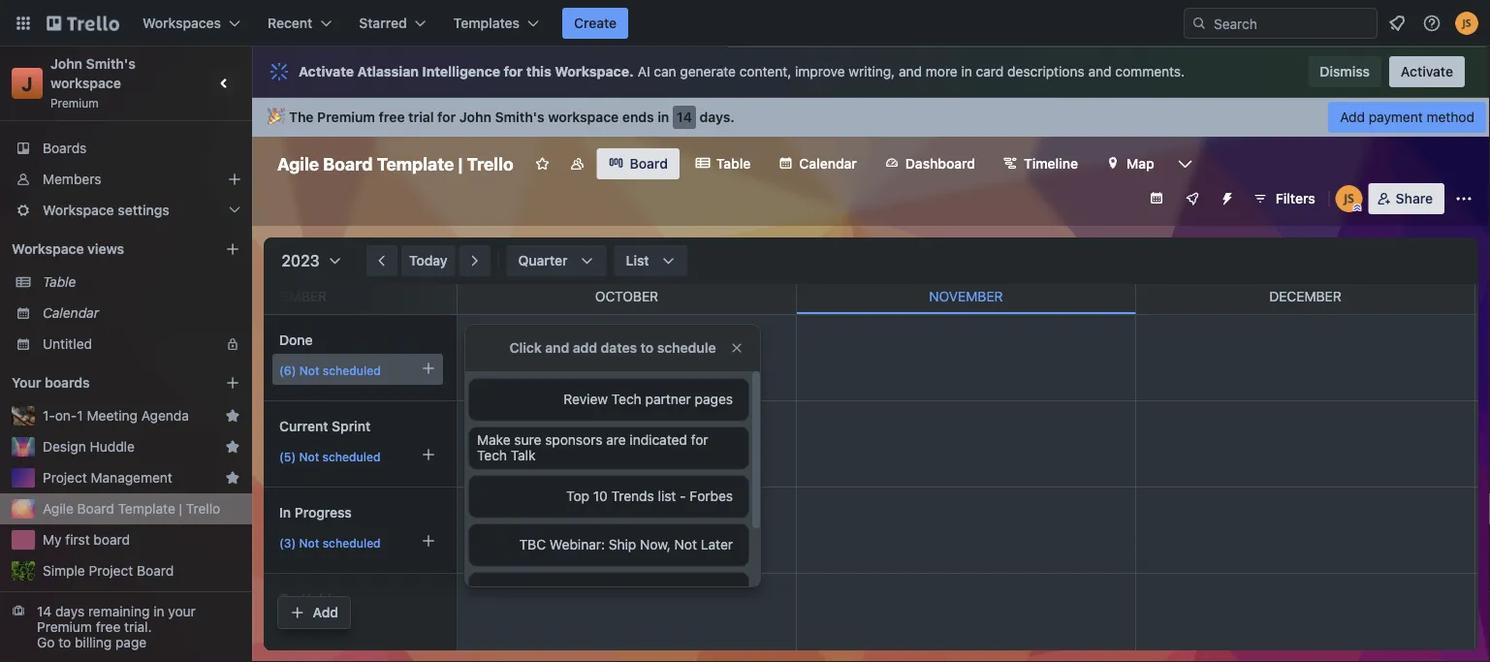 Task type: describe. For each thing, give the bounding box(es) containing it.
review
[[564, 391, 608, 407]]

workspace.
[[555, 64, 634, 80]]

1-
[[43, 408, 55, 424]]

add
[[573, 340, 597, 356]]

today
[[409, 253, 448, 269]]

confetti image
[[268, 109, 281, 125]]

0 vertical spatial table
[[716, 156, 751, 172]]

click
[[509, 340, 542, 356]]

to inside 14 days remaining in your premium free trial. go to billing page
[[58, 635, 71, 651]]

close popover image
[[729, 340, 745, 356]]

(6)
[[279, 364, 296, 377]]

untitled
[[43, 336, 92, 352]]

list
[[658, 488, 676, 504]]

templates
[[453, 15, 520, 31]]

september
[[248, 288, 327, 304]]

workspace views
[[12, 241, 124, 257]]

workspaces button
[[131, 8, 252, 39]]

top
[[566, 488, 590, 504]]

days
[[55, 604, 85, 620]]

days.
[[700, 109, 735, 125]]

recent button
[[256, 8, 344, 39]]

workspaces
[[143, 15, 221, 31]]

sponsors
[[545, 432, 603, 448]]

share
[[1396, 191, 1433, 207]]

2 make sure sponsors are indicated for tech talk button from the left
[[469, 428, 749, 468]]

workspace for workspace settings
[[43, 202, 114, 218]]

billing
[[75, 635, 112, 651]]

october
[[595, 288, 659, 304]]

customize views image
[[1176, 154, 1195, 174]]

| inside agile board template | trello 'link'
[[179, 501, 182, 517]]

quarter
[[518, 253, 568, 269]]

scheduled for in progress
[[323, 536, 381, 550]]

1 top 10 trends list - forbes button from the left
[[465, 476, 752, 517]]

(5) not scheduled button
[[272, 440, 443, 471]]

(3)
[[279, 536, 296, 550]]

workspace settings
[[43, 202, 170, 218]]

14 days remaining in your premium free trial. go to billing page
[[37, 604, 196, 651]]

starred icon image for 1-on-1 meeting agenda
[[225, 408, 240, 424]]

nancy
[[693, 585, 733, 601]]

more
[[926, 64, 958, 80]]

go
[[37, 635, 55, 651]]

the
[[289, 109, 314, 125]]

ends
[[622, 109, 654, 125]]

j
[[22, 72, 33, 95]]

1 horizontal spatial calendar link
[[766, 148, 869, 179]]

agile board template | trello inside 'link'
[[43, 501, 220, 517]]

0 notifications image
[[1386, 12, 1409, 35]]

on hold
[[279, 591, 331, 607]]

dates
[[601, 340, 637, 356]]

create button
[[562, 8, 628, 39]]

14 inside banner
[[677, 109, 692, 125]]

your
[[12, 375, 41, 391]]

1-on-1 meeting agenda button
[[43, 406, 217, 426]]

workspace visible image
[[570, 156, 585, 172]]

filters button
[[1247, 183, 1321, 214]]

members
[[43, 171, 101, 187]]

settings
[[118, 202, 170, 218]]

dashboard link
[[872, 148, 987, 179]]

ai can generate content, improve writing, and more in card descriptions and comments.
[[638, 64, 1185, 80]]

top 10 trends list - forbes
[[566, 488, 733, 504]]

project management button
[[43, 468, 217, 488]]

forbes
[[690, 488, 733, 504]]

progress
[[295, 505, 352, 521]]

page
[[115, 635, 147, 651]]

map link
[[1094, 148, 1166, 179]]

(3) not scheduled button
[[272, 526, 443, 558]]

tech inside button
[[612, 391, 642, 407]]

add button
[[278, 597, 350, 628]]

my first board
[[43, 532, 130, 548]]

🎉 the premium free trial for john smith's workspace ends in 14 days.
[[268, 109, 735, 125]]

scheduled for on hold
[[323, 622, 381, 636]]

sure
[[514, 432, 541, 448]]

power ups image
[[1185, 191, 1200, 207]]

click and add dates to schedule
[[509, 340, 716, 356]]

boards
[[43, 140, 87, 156]]

ship
[[609, 537, 636, 553]]

switch to… image
[[14, 14, 33, 33]]

design huddle button
[[43, 437, 217, 457]]

simple
[[43, 563, 85, 579]]

can
[[654, 64, 676, 80]]

not inside (6) not scheduled button
[[299, 364, 319, 377]]

members link
[[0, 164, 252, 195]]

calendar power-up image
[[1149, 190, 1164, 206]]

1 horizontal spatial project
[[89, 563, 133, 579]]

primary element
[[0, 0, 1490, 47]]

1 horizontal spatial john smith (johnsmith38824343) image
[[1455, 12, 1479, 35]]

2 top 10 trends list - forbes button from the left
[[469, 476, 749, 517]]

1 vertical spatial table link
[[43, 272, 240, 292]]

workspace navigation collapse icon image
[[211, 70, 239, 97]]

make sure sponsors are indicated for tech talk
[[477, 432, 708, 463]]

1 vertical spatial john smith (johnsmith38824343) image
[[1336, 185, 1363, 212]]

on
[[279, 591, 298, 607]]

recent
[[268, 15, 312, 31]]

partner
[[645, 391, 691, 407]]

starred icon image for design huddle
[[225, 439, 240, 455]]

activate for activate atlassian intelligence for this workspace.
[[299, 64, 354, 80]]

1 review tech partner pages button from the left
[[465, 379, 752, 420]]

0 vertical spatial to
[[640, 340, 654, 356]]

your
[[168, 604, 196, 620]]

search image
[[1192, 16, 1207, 31]]

starred button
[[347, 8, 438, 39]]

2 1:1 nancy button from the left
[[469, 573, 749, 614]]

john inside john smith's workspace premium
[[50, 56, 83, 72]]

not for hold
[[299, 622, 320, 636]]

activate link
[[1389, 56, 1465, 87]]

agile inside 'link'
[[43, 501, 73, 517]]

2 horizontal spatial and
[[1088, 64, 1112, 80]]



Task type: vqa. For each thing, say whether or not it's contained in the screenshot.
Project Planning at the top right
no



Task type: locate. For each thing, give the bounding box(es) containing it.
in left your
[[153, 604, 164, 620]]

workspace
[[50, 75, 121, 91], [548, 109, 619, 125]]

0 vertical spatial calendar
[[799, 156, 857, 172]]

workspace inside popup button
[[43, 202, 114, 218]]

table down the days.
[[716, 156, 751, 172]]

1 vertical spatial agile
[[43, 501, 73, 517]]

1 horizontal spatial template
[[377, 153, 454, 174]]

0 horizontal spatial project
[[43, 470, 87, 486]]

workspace down workspace. at the top left of page
[[548, 109, 619, 125]]

| inside agile board template | trello text box
[[458, 153, 463, 174]]

generate
[[680, 64, 736, 80]]

ai
[[638, 64, 650, 80]]

template down trial
[[377, 153, 454, 174]]

2 horizontal spatial for
[[691, 432, 708, 448]]

premium inside john smith's workspace premium
[[50, 96, 99, 110]]

0 vertical spatial template
[[377, 153, 454, 174]]

0 vertical spatial workspace
[[50, 75, 121, 91]]

0 vertical spatial add
[[1340, 109, 1365, 125]]

| up 'my first board' link
[[179, 501, 182, 517]]

in
[[279, 505, 291, 521]]

schedule
[[657, 340, 716, 356]]

1 vertical spatial project
[[89, 563, 133, 579]]

project down design
[[43, 470, 87, 486]]

0 horizontal spatial agile board template | trello
[[43, 501, 220, 517]]

0 vertical spatial calendar link
[[766, 148, 869, 179]]

1 1:1 nancy button from the left
[[465, 573, 752, 614]]

2 vertical spatial starred icon image
[[225, 470, 240, 486]]

0 horizontal spatial and
[[545, 340, 569, 356]]

board
[[323, 153, 373, 174], [630, 156, 668, 172], [77, 501, 114, 517], [137, 563, 174, 579]]

j link
[[12, 68, 43, 99]]

board inside text box
[[323, 153, 373, 174]]

current
[[279, 418, 328, 434]]

1 scheduled from the top
[[323, 364, 381, 377]]

template
[[377, 153, 454, 174], [118, 501, 175, 517]]

automation image
[[1212, 183, 1239, 210]]

for left this
[[504, 64, 523, 80]]

1 horizontal spatial 14
[[677, 109, 692, 125]]

not right (3)
[[299, 536, 319, 550]]

0 horizontal spatial for
[[437, 109, 456, 125]]

1 vertical spatial add
[[313, 605, 338, 621]]

november
[[929, 288, 1003, 304]]

calendar link up 'untitled' link on the left of the page
[[43, 303, 240, 323]]

table down the workspace views
[[43, 274, 76, 290]]

0 vertical spatial |
[[458, 153, 463, 174]]

trello down 🎉 the premium free trial for john smith's workspace ends in 14 days. on the left
[[467, 153, 514, 174]]

not
[[299, 364, 319, 377], [299, 450, 319, 463], [299, 536, 319, 550], [675, 537, 697, 553], [299, 622, 320, 636]]

project inside button
[[43, 470, 87, 486]]

1 vertical spatial agile board template | trello
[[43, 501, 220, 517]]

payment
[[1369, 109, 1423, 125]]

simple project board link
[[43, 561, 240, 581]]

add for add
[[313, 605, 338, 621]]

2 horizontal spatial in
[[961, 64, 972, 80]]

tech inside make sure sponsors are indicated for tech talk
[[477, 447, 507, 463]]

trello inside 'link'
[[186, 501, 220, 517]]

content,
[[740, 64, 791, 80]]

2 scheduled from the top
[[322, 450, 381, 463]]

1 horizontal spatial add
[[1340, 109, 1365, 125]]

free inside banner
[[379, 109, 405, 125]]

1 vertical spatial smith's
[[495, 109, 545, 125]]

review tech partner pages button
[[465, 379, 752, 420], [469, 379, 749, 420]]

0 horizontal spatial to
[[58, 635, 71, 651]]

john smith (johnsmith38824343) image right the "open information menu" icon
[[1455, 12, 1479, 35]]

show menu image
[[1454, 189, 1474, 208]]

activate for activate
[[1401, 64, 1453, 80]]

2 vertical spatial in
[[153, 604, 164, 620]]

| down 🎉 the premium free trial for john smith's workspace ends in 14 days. on the left
[[458, 153, 463, 174]]

workspace left views
[[12, 241, 84, 257]]

in inside banner
[[658, 109, 669, 125]]

1 horizontal spatial tech
[[612, 391, 642, 407]]

1 horizontal spatial to
[[640, 340, 654, 356]]

board inside 'link'
[[77, 501, 114, 517]]

1 vertical spatial for
[[437, 109, 456, 125]]

1 horizontal spatial workspace
[[548, 109, 619, 125]]

1 horizontal spatial activate
[[1401, 64, 1453, 80]]

0 vertical spatial john smith (johnsmith38824343) image
[[1455, 12, 1479, 35]]

boards
[[45, 375, 90, 391]]

1 horizontal spatial for
[[504, 64, 523, 80]]

writing,
[[849, 64, 895, 80]]

0 horizontal spatial template
[[118, 501, 175, 517]]

0 vertical spatial free
[[379, 109, 405, 125]]

1 horizontal spatial free
[[379, 109, 405, 125]]

tech left talk
[[477, 447, 507, 463]]

starred
[[359, 15, 407, 31]]

0 horizontal spatial table link
[[43, 272, 240, 292]]

smith's down this
[[495, 109, 545, 125]]

1:1
[[673, 585, 690, 601]]

your boards with 6 items element
[[12, 371, 196, 395]]

go to billing page link
[[37, 635, 147, 651]]

smith's inside banner
[[495, 109, 545, 125]]

1 horizontal spatial smith's
[[495, 109, 545, 125]]

untitled link
[[43, 335, 213, 354]]

create a view image
[[225, 241, 240, 257]]

descriptions
[[1008, 64, 1085, 80]]

1 vertical spatial workspace
[[12, 241, 84, 257]]

1 vertical spatial calendar link
[[43, 303, 240, 323]]

your boards
[[12, 375, 90, 391]]

1 vertical spatial starred icon image
[[225, 439, 240, 455]]

4 scheduled from the top
[[323, 622, 381, 636]]

1 horizontal spatial calendar
[[799, 156, 857, 172]]

table link down the days.
[[683, 148, 762, 179]]

0 vertical spatial in
[[961, 64, 972, 80]]

card
[[976, 64, 1004, 80]]

0 vertical spatial project
[[43, 470, 87, 486]]

1 horizontal spatial trello
[[467, 153, 514, 174]]

project
[[43, 470, 87, 486], [89, 563, 133, 579]]

1-on-1 meeting agenda
[[43, 408, 189, 424]]

add for add payment method
[[1340, 109, 1365, 125]]

not inside (5) not scheduled button
[[299, 450, 319, 463]]

agile up my
[[43, 501, 73, 517]]

dashboard
[[905, 156, 975, 172]]

1 tbc webinar: ship now, not later button from the left
[[465, 525, 752, 565]]

0 vertical spatial 14
[[677, 109, 692, 125]]

0 horizontal spatial 14
[[37, 604, 52, 620]]

to right dates
[[640, 340, 654, 356]]

template inside text box
[[377, 153, 454, 174]]

2 tbc webinar: ship now, not later button from the left
[[469, 525, 749, 565]]

0 horizontal spatial tech
[[477, 447, 507, 463]]

scheduled inside (4) not scheduled button
[[323, 622, 381, 636]]

trial
[[408, 109, 434, 125]]

0 vertical spatial table link
[[683, 148, 762, 179]]

starred icon image
[[225, 408, 240, 424], [225, 439, 240, 455], [225, 470, 240, 486]]

0 vertical spatial agile
[[277, 153, 319, 174]]

0 vertical spatial smith's
[[86, 56, 136, 72]]

1 vertical spatial john
[[459, 109, 491, 125]]

activate inside activate link
[[1401, 64, 1453, 80]]

premium inside 14 days remaining in your premium free trial. go to billing page
[[37, 619, 92, 635]]

template inside 'link'
[[118, 501, 175, 517]]

0 vertical spatial workspace
[[43, 202, 114, 218]]

tbc webinar: ship now, not later
[[519, 537, 733, 553]]

not right "now,"
[[675, 537, 697, 553]]

calendar link
[[766, 148, 869, 179], [43, 303, 240, 323]]

14 left days
[[37, 604, 52, 620]]

john inside banner
[[459, 109, 491, 125]]

1 horizontal spatial agile
[[277, 153, 319, 174]]

0 vertical spatial agile board template | trello
[[277, 153, 514, 174]]

trello inside text box
[[467, 153, 514, 174]]

john smith (johnsmith38824343) image right filters at top right
[[1336, 185, 1363, 212]]

activate
[[299, 64, 354, 80], [1401, 64, 1453, 80]]

calendar
[[799, 156, 857, 172], [43, 305, 99, 321]]

1 horizontal spatial agile board template | trello
[[277, 153, 514, 174]]

1 vertical spatial trello
[[186, 501, 220, 517]]

for for john
[[437, 109, 456, 125]]

smith's
[[86, 56, 136, 72], [495, 109, 545, 125]]

atlassian intelligence logo image
[[268, 60, 291, 83]]

table link down views
[[43, 272, 240, 292]]

add up (4) not scheduled
[[313, 605, 338, 621]]

scheduled inside (6) not scheduled button
[[323, 364, 381, 377]]

board link
[[597, 148, 680, 179]]

3 starred icon image from the top
[[225, 470, 240, 486]]

0 horizontal spatial activate
[[299, 64, 354, 80]]

current sprint
[[279, 418, 371, 434]]

for
[[504, 64, 523, 80], [437, 109, 456, 125], [691, 432, 708, 448]]

and left more
[[899, 64, 922, 80]]

dismiss
[[1320, 64, 1370, 80]]

0 horizontal spatial calendar link
[[43, 303, 240, 323]]

1 horizontal spatial john
[[459, 109, 491, 125]]

add payment method link
[[1329, 102, 1486, 133]]

1 vertical spatial table
[[43, 274, 76, 290]]

scheduled up sprint
[[323, 364, 381, 377]]

create
[[574, 15, 617, 31]]

14 inside 14 days remaining in your premium free trial. go to billing page
[[37, 604, 52, 620]]

0 horizontal spatial |
[[179, 501, 182, 517]]

for right indicated
[[691, 432, 708, 448]]

activate down the "open information menu" icon
[[1401, 64, 1453, 80]]

in left card
[[961, 64, 972, 80]]

workspace right j link
[[50, 75, 121, 91]]

add
[[1340, 109, 1365, 125], [313, 605, 338, 621]]

1 vertical spatial calendar
[[43, 305, 99, 321]]

not inside the tbc webinar: ship now, not later button
[[675, 537, 697, 553]]

calendar down improve
[[799, 156, 857, 172]]

are
[[606, 432, 626, 448]]

scheduled down progress
[[323, 536, 381, 550]]

top 10 trends list - forbes button
[[465, 476, 752, 517], [469, 476, 749, 517]]

not inside (4) not scheduled button
[[299, 622, 320, 636]]

scheduled down hold
[[323, 622, 381, 636]]

not inside "(3) not scheduled" button
[[299, 536, 319, 550]]

0 horizontal spatial smith's
[[86, 56, 136, 72]]

Board name text field
[[268, 148, 523, 179]]

0 horizontal spatial john
[[50, 56, 83, 72]]

this member is an admin of this board. image
[[1353, 204, 1362, 212]]

scheduled for done
[[323, 364, 381, 377]]

agile down the
[[277, 153, 319, 174]]

scheduled down sprint
[[322, 450, 381, 463]]

add board image
[[225, 375, 240, 391]]

starred icon image for project management
[[225, 470, 240, 486]]

trends
[[611, 488, 654, 504]]

indicated
[[630, 432, 687, 448]]

smith's down back to home 'image'
[[86, 56, 136, 72]]

star or unstar board image
[[535, 156, 550, 172]]

tbc webinar: ship now, not later button
[[465, 525, 752, 565], [469, 525, 749, 565]]

and left the comments.
[[1088, 64, 1112, 80]]

1 starred icon image from the top
[[225, 408, 240, 424]]

1 make sure sponsors are indicated for tech talk button from the left
[[465, 428, 752, 468]]

trello up 'my first board' link
[[186, 501, 220, 517]]

not for progress
[[299, 536, 319, 550]]

done
[[279, 332, 313, 348]]

list
[[626, 253, 649, 269]]

talk
[[511, 447, 536, 463]]

0 horizontal spatial table
[[43, 274, 76, 290]]

simple project board
[[43, 563, 174, 579]]

workspace settings button
[[0, 195, 252, 226]]

not for sprint
[[299, 450, 319, 463]]

1 vertical spatial template
[[118, 501, 175, 517]]

my
[[43, 532, 62, 548]]

agile board template | trello down project management button
[[43, 501, 220, 517]]

first
[[65, 532, 90, 548]]

activate atlassian intelligence for this workspace.
[[299, 64, 634, 80]]

comments.
[[1115, 64, 1185, 80]]

management
[[91, 470, 172, 486]]

2 activate from the left
[[1401, 64, 1453, 80]]

template up 'my first board' link
[[118, 501, 175, 517]]

tech right review at the bottom of the page
[[612, 391, 642, 407]]

for right trial
[[437, 109, 456, 125]]

open information menu image
[[1422, 14, 1442, 33]]

not right the (5)
[[299, 450, 319, 463]]

timeline link
[[991, 148, 1090, 179]]

smith's inside john smith's workspace premium
[[86, 56, 136, 72]]

calendar up untitled
[[43, 305, 99, 321]]

share button
[[1369, 183, 1445, 214]]

0 vertical spatial tech
[[612, 391, 642, 407]]

(3) not scheduled
[[279, 536, 381, 550]]

1 vertical spatial in
[[658, 109, 669, 125]]

scheduled inside (5) not scheduled button
[[322, 450, 381, 463]]

in right ends
[[658, 109, 669, 125]]

not right (4)
[[299, 622, 320, 636]]

2 review tech partner pages button from the left
[[469, 379, 749, 420]]

1 vertical spatial 14
[[37, 604, 52, 620]]

1 vertical spatial to
[[58, 635, 71, 651]]

1 horizontal spatial |
[[458, 153, 463, 174]]

workspace for workspace views
[[12, 241, 84, 257]]

free inside 14 days remaining in your premium free trial. go to billing page
[[96, 619, 121, 635]]

calendar link down improve
[[766, 148, 869, 179]]

1 vertical spatial tech
[[477, 447, 507, 463]]

workspace down members
[[43, 202, 114, 218]]

0 vertical spatial starred icon image
[[225, 408, 240, 424]]

scheduled inside "(3) not scheduled" button
[[323, 536, 381, 550]]

activate right the atlassian intelligence logo
[[299, 64, 354, 80]]

Search field
[[1184, 8, 1378, 39]]

1:1 nancy
[[673, 585, 733, 601]]

tbc
[[519, 537, 546, 553]]

to right "go"
[[58, 635, 71, 651]]

agile board template | trello inside text box
[[277, 153, 514, 174]]

scheduled
[[323, 364, 381, 377], [322, 450, 381, 463], [323, 536, 381, 550], [323, 622, 381, 636]]

for for tech
[[691, 432, 708, 448]]

improve
[[795, 64, 845, 80]]

project management
[[43, 470, 172, 486]]

add payment method
[[1340, 109, 1475, 125]]

0 horizontal spatial in
[[153, 604, 164, 620]]

timeline
[[1024, 156, 1078, 172]]

workspace inside john smith's workspace premium
[[50, 75, 121, 91]]

on-
[[55, 408, 77, 424]]

john down activate atlassian intelligence for this workspace.
[[459, 109, 491, 125]]

for inside banner
[[437, 109, 456, 125]]

john smith (johnsmith38824343) image
[[1455, 12, 1479, 35], [1336, 185, 1363, 212]]

in progress
[[279, 505, 352, 521]]

1 horizontal spatial table
[[716, 156, 751, 172]]

and left add
[[545, 340, 569, 356]]

0 vertical spatial for
[[504, 64, 523, 80]]

in inside 14 days remaining in your premium free trial. go to billing page
[[153, 604, 164, 620]]

1 horizontal spatial and
[[899, 64, 922, 80]]

agile board template | trello link
[[43, 499, 240, 519]]

agile inside text box
[[277, 153, 319, 174]]

meeting
[[87, 408, 138, 424]]

add left payment
[[1340, 109, 1365, 125]]

1 horizontal spatial in
[[658, 109, 669, 125]]

not right '(6)' at left bottom
[[299, 364, 319, 377]]

1 vertical spatial |
[[179, 501, 182, 517]]

0 horizontal spatial agile
[[43, 501, 73, 517]]

banner containing 🎉
[[252, 98, 1490, 137]]

10
[[593, 488, 608, 504]]

3 scheduled from the top
[[323, 536, 381, 550]]

1 activate from the left
[[299, 64, 354, 80]]

back to home image
[[47, 8, 119, 39]]

john smith's workspace premium
[[50, 56, 139, 110]]

for inside make sure sponsors are indicated for tech talk
[[691, 432, 708, 448]]

dismiss button
[[1308, 56, 1382, 87]]

(5) not scheduled
[[279, 450, 381, 463]]

agile board template | trello down trial
[[277, 153, 514, 174]]

scheduled for current sprint
[[322, 450, 381, 463]]

views
[[87, 241, 124, 257]]

add inside button
[[313, 605, 338, 621]]

1 vertical spatial workspace
[[548, 109, 619, 125]]

review tech partner pages
[[564, 391, 733, 407]]

1 vertical spatial free
[[96, 619, 121, 635]]

0 horizontal spatial calendar
[[43, 305, 99, 321]]

map
[[1127, 156, 1154, 172]]

0 vertical spatial trello
[[467, 153, 514, 174]]

0 horizontal spatial trello
[[186, 501, 220, 517]]

2 starred icon image from the top
[[225, 439, 240, 455]]

0 horizontal spatial add
[[313, 605, 338, 621]]

2 vertical spatial for
[[691, 432, 708, 448]]

0 horizontal spatial workspace
[[50, 75, 121, 91]]

1 horizontal spatial table link
[[683, 148, 762, 179]]

project down board
[[89, 563, 133, 579]]

banner
[[252, 98, 1490, 137]]

14 left the days.
[[677, 109, 692, 125]]

0 vertical spatial john
[[50, 56, 83, 72]]

john down back to home 'image'
[[50, 56, 83, 72]]

agenda
[[141, 408, 189, 424]]

0 horizontal spatial john smith (johnsmith38824343) image
[[1336, 185, 1363, 212]]

atlassian
[[357, 64, 419, 80]]

2023 button
[[271, 245, 345, 276]]

john
[[50, 56, 83, 72], [459, 109, 491, 125]]

0 horizontal spatial free
[[96, 619, 121, 635]]

(5)
[[279, 450, 296, 463]]



